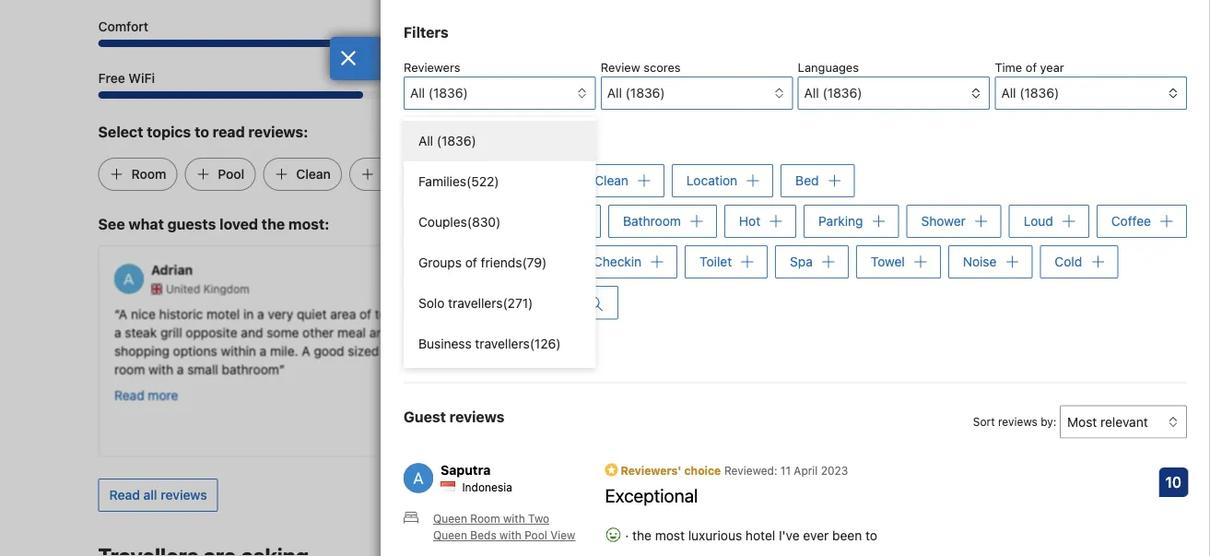Task type: vqa. For each thing, say whether or not it's contained in the screenshot.
particular
no



Task type: locate. For each thing, give the bounding box(es) containing it.
1 horizontal spatial and
[[369, 324, 391, 339]]

some
[[266, 324, 299, 339]]

a left steak
[[114, 324, 121, 339]]

year
[[1041, 60, 1065, 74]]

0 horizontal spatial bed
[[487, 166, 510, 182]]

2 horizontal spatial and
[[523, 324, 545, 339]]

read more button for great location,  just south of downtown area. very clean and comfortable.
[[457, 349, 521, 367]]

and down the in
[[241, 324, 263, 339]]

all (1836) button
[[404, 77, 596, 110], [601, 77, 793, 110], [798, 77, 991, 110]]

(1836) inside button
[[1020, 85, 1060, 101]]

1 vertical spatial pool
[[525, 529, 548, 542]]

1 vertical spatial queen
[[433, 529, 468, 542]]

0 horizontal spatial room
[[131, 166, 166, 182]]

1 horizontal spatial a
[[301, 343, 310, 358]]

pool inside queen room with two queen beds with pool view
[[525, 529, 548, 542]]

what
[[129, 215, 164, 233]]

"
[[622, 324, 628, 339], [279, 361, 285, 376]]

a right the mile.
[[301, 343, 310, 358]]

clean
[[487, 324, 519, 339]]

0 vertical spatial the
[[262, 215, 285, 233]]

select left topics
[[98, 123, 143, 140]]

1 horizontal spatial reviews:
[[539, 133, 585, 147]]

reviews: down free wifi 8.2 meter
[[249, 123, 309, 140]]

read more down clean
[[457, 350, 521, 365]]

0 vertical spatial travellers
[[448, 296, 503, 311]]

1 horizontal spatial to
[[484, 133, 495, 147]]

with down 'shopping'
[[148, 361, 173, 376]]

all (1836) button for reviewers
[[404, 77, 596, 110]]

of right area
[[359, 306, 371, 321]]

more down 'shopping'
[[148, 387, 178, 402]]

1 vertical spatial view
[[551, 529, 576, 542]]

checkin
[[594, 254, 642, 269]]

(1836) for review scores
[[626, 85, 666, 101]]

all (1836) button up select a topic to search reviews:
[[404, 77, 596, 110]]

1 horizontal spatial "
[[622, 324, 628, 339]]

" left "nice" on the left bottom
[[114, 306, 118, 321]]

2 horizontal spatial reviews
[[999, 415, 1038, 428]]

(1836) down languages
[[823, 85, 863, 101]]

guest reviews
[[404, 407, 505, 425]]

(1836) down reviewers
[[429, 85, 468, 101]]

bathroom
[[623, 214, 681, 229]]

0 vertical spatial queen
[[433, 512, 468, 525]]

room
[[114, 361, 145, 376]]

(1836) down review scores
[[626, 85, 666, 101]]

town,
[[375, 306, 407, 321]]

0 vertical spatial read more button
[[457, 349, 521, 367]]

the right ·
[[633, 528, 652, 543]]

read down very
[[457, 350, 487, 365]]

queen
[[433, 512, 468, 525], [433, 529, 468, 542]]

(1836) for languages
[[823, 85, 863, 101]]

1 horizontal spatial all (1836) button
[[601, 77, 793, 110]]

0 vertical spatial pool
[[218, 166, 245, 182]]

comfort 8.3 meter
[[98, 39, 422, 47]]

0 vertical spatial more
[[491, 350, 521, 365]]

0 horizontal spatial select
[[98, 123, 143, 140]]

free wifi 8.2 meter
[[98, 91, 422, 99]]

reviews: right the search
[[539, 133, 585, 147]]

value for money
[[444, 19, 542, 34]]

groups
[[419, 255, 462, 270]]

to right been
[[866, 528, 878, 543]]

2 horizontal spatial room
[[471, 512, 500, 525]]

1 queen from the top
[[433, 512, 468, 525]]

money
[[501, 19, 542, 34]]

sort
[[974, 415, 996, 428]]

less
[[440, 336, 464, 351]]

within
[[220, 343, 256, 358]]

0 vertical spatial read more
[[457, 350, 521, 365]]

and down the location,
[[523, 324, 545, 339]]

clean up most:
[[296, 166, 331, 182]]

the right loved
[[262, 215, 285, 233]]

with
[[148, 361, 173, 376], [504, 512, 525, 525], [500, 529, 522, 542]]

travellers up very
[[448, 296, 503, 311]]

the
[[262, 215, 285, 233], [633, 528, 652, 543]]

suite
[[419, 254, 449, 269]]

0 vertical spatial "
[[622, 324, 628, 339]]

1 horizontal spatial read more
[[457, 350, 521, 365]]

read more down room
[[114, 387, 178, 402]]

0 horizontal spatial read more button
[[114, 385, 178, 404]]

location up couples
[[383, 166, 435, 182]]

all down time
[[1002, 85, 1017, 101]]

(1836) up families (522)
[[437, 133, 477, 148]]

(830)
[[467, 214, 501, 230]]

all (1836) button
[[996, 77, 1188, 110]]

all down reviewers
[[410, 85, 425, 101]]

all (1836) down languages
[[805, 85, 863, 101]]

indonesia
[[462, 481, 513, 494]]

with left two at bottom
[[504, 512, 525, 525]]

loved
[[220, 215, 258, 233]]

2023
[[822, 464, 849, 477]]

1 vertical spatial the
[[633, 528, 652, 543]]

see
[[98, 215, 125, 233]]

this is a carousel with rotating slides. it displays featured reviews of the property. use next and previous buttons to navigate. region
[[83, 238, 1128, 464]]

topic
[[452, 133, 480, 147]]

1 vertical spatial more
[[148, 387, 178, 402]]

more down clean
[[491, 350, 521, 365]]

with right beds
[[500, 529, 522, 542]]

a left small
[[176, 361, 183, 376]]

scores
[[644, 60, 681, 74]]

(1836)
[[429, 85, 468, 101], [626, 85, 666, 101], [823, 85, 863, 101], [1020, 85, 1060, 101], [437, 133, 477, 148]]

couples (830)
[[419, 214, 501, 230]]

1 " from the left
[[114, 306, 118, 321]]

grill
[[160, 324, 182, 339]]

kingdom
[[203, 282, 249, 295]]

all inside button
[[1002, 85, 1017, 101]]

read more button down clean
[[457, 349, 521, 367]]

location up toilet
[[687, 173, 738, 188]]

all (1836) button down scores
[[601, 77, 793, 110]]

(79)
[[522, 255, 547, 270]]

2 " from the left
[[457, 306, 462, 321]]

a left "nice" on the left bottom
[[118, 306, 127, 321]]

luxembourg
[[852, 282, 917, 295]]

bed
[[487, 166, 510, 182], [796, 173, 819, 188]]

meal
[[337, 324, 366, 339]]

room down topics
[[131, 166, 166, 182]]

all (1836) inside button
[[1002, 85, 1060, 101]]

1 vertical spatial read
[[114, 387, 144, 402]]

reviews left by:
[[999, 415, 1038, 428]]

1 vertical spatial read more
[[114, 387, 178, 402]]

reviews inside button
[[161, 487, 207, 503]]

read more button down room
[[114, 385, 178, 404]]

all (1836) down reviewers
[[410, 85, 468, 101]]

view
[[507, 254, 536, 269], [551, 529, 576, 542]]

room
[[131, 166, 166, 182], [419, 173, 453, 188], [471, 512, 500, 525]]

see what guests loved the most:
[[98, 215, 330, 233]]

0 horizontal spatial reviews
[[161, 487, 207, 503]]

queen left beds
[[433, 529, 468, 542]]

0 horizontal spatial view
[[507, 254, 536, 269]]

all down languages
[[805, 85, 820, 101]]

1 vertical spatial a
[[301, 343, 310, 358]]

show less button
[[404, 327, 464, 360]]

0 horizontal spatial more
[[148, 387, 178, 402]]

of inside " a nice historic motel in a very quiet area of town, a steak grill opposite and some other meal and shopping options within a mile. a good sized room with a small bathroom
[[359, 306, 371, 321]]

0 horizontal spatial reviews:
[[249, 123, 309, 140]]

0 horizontal spatial a
[[118, 306, 127, 321]]

"
[[114, 306, 118, 321], [457, 306, 462, 321]]

all (1836)
[[410, 85, 468, 101], [608, 85, 666, 101], [805, 85, 863, 101], [1002, 85, 1060, 101], [419, 133, 477, 148]]

clean
[[296, 166, 331, 182], [595, 173, 629, 188]]

2 and from the left
[[369, 324, 391, 339]]

location
[[383, 166, 435, 182], [687, 173, 738, 188]]

1 horizontal spatial reviews
[[450, 407, 505, 425]]

all down review
[[608, 85, 622, 101]]

room inside queen room with two queen beds with pool view
[[471, 512, 500, 525]]

queen room with two queen beds with pool view link
[[404, 510, 583, 544]]

all (1836) button for languages
[[798, 77, 991, 110]]

travellers down the location,
[[475, 336, 530, 351]]

2 horizontal spatial all (1836) button
[[798, 77, 991, 110]]

filter reviews region
[[404, 21, 1188, 368]]

0 vertical spatial read
[[457, 350, 487, 365]]

and
[[241, 324, 263, 339], [369, 324, 391, 339], [523, 324, 545, 339]]

of right south
[[615, 306, 627, 321]]

view inside queen room with two queen beds with pool view
[[551, 529, 576, 542]]

read left "all"
[[109, 487, 140, 503]]

0 horizontal spatial all (1836) button
[[404, 77, 596, 110]]

i've
[[779, 528, 800, 543]]

very
[[267, 306, 293, 321]]

comfortable.
[[548, 324, 622, 339]]

0 horizontal spatial pool
[[218, 166, 245, 182]]

1 horizontal spatial read more button
[[457, 349, 521, 367]]

1 horizontal spatial more
[[491, 350, 521, 365]]

just
[[553, 306, 575, 321]]

reviewers
[[404, 60, 461, 74]]

view up heat
[[507, 254, 536, 269]]

1 horizontal spatial view
[[551, 529, 576, 542]]

3 and from the left
[[523, 324, 545, 339]]

bed down all (1836) link
[[487, 166, 510, 182]]

united kingdom image
[[151, 283, 162, 294]]

all for time of year
[[1002, 85, 1017, 101]]

all (1836) down time of year
[[1002, 85, 1060, 101]]

all for languages
[[805, 85, 820, 101]]

all (1836) button for review scores
[[601, 77, 793, 110]]

all (1836) for time of year
[[1002, 85, 1060, 101]]

wifi
[[129, 70, 155, 86]]

to left read
[[195, 123, 209, 140]]

clean up bathroom
[[595, 173, 629, 188]]

mile.
[[270, 343, 298, 358]]

(126)
[[530, 336, 561, 351]]

downtown
[[631, 306, 692, 321]]

read more for " a nice historic motel in a very quiet area of town, a steak grill opposite and some other meal and shopping options within a mile. a good sized room with a small bathroom
[[114, 387, 178, 402]]

pool down two at bottom
[[525, 529, 548, 542]]

1 horizontal spatial select
[[404, 133, 439, 147]]

room up the "breakfast" at the top of the page
[[419, 173, 453, 188]]

0 horizontal spatial and
[[241, 324, 263, 339]]

1 horizontal spatial "
[[457, 306, 462, 321]]

queen down indonesia
[[433, 512, 468, 525]]

(1836) down time of year
[[1020, 85, 1060, 101]]

select topics to read reviews:
[[98, 123, 309, 140]]

read down room
[[114, 387, 144, 402]]

read more
[[457, 350, 521, 365], [114, 387, 178, 402]]

to right "topic"
[[484, 133, 495, 147]]

2 vertical spatial read
[[109, 487, 140, 503]]

view left ·
[[551, 529, 576, 542]]

all (1836) button down languages
[[798, 77, 991, 110]]

reviews right "all"
[[161, 487, 207, 503]]

0 horizontal spatial the
[[262, 215, 285, 233]]

room up beds
[[471, 512, 500, 525]]

bathroom
[[221, 361, 279, 376]]

1 all (1836) button from the left
[[404, 77, 596, 110]]

scored 10 element
[[1160, 467, 1189, 497]]

0 horizontal spatial "
[[114, 306, 118, 321]]

1 vertical spatial travellers
[[475, 336, 530, 351]]

read
[[457, 350, 487, 365], [114, 387, 144, 402], [109, 487, 140, 503]]

" inside " a nice historic motel in a very quiet area of town, a steak grill opposite and some other meal and shopping options within a mile. a good sized room with a small bathroom
[[114, 306, 118, 321]]

pool down read
[[218, 166, 245, 182]]

bed up parking
[[796, 173, 819, 188]]

0 horizontal spatial read more
[[114, 387, 178, 402]]

select left "topic"
[[404, 133, 439, 147]]

1 vertical spatial read more button
[[114, 385, 178, 404]]

reviews right guest
[[450, 407, 505, 425]]

reviewers'
[[621, 464, 682, 477]]

choice
[[685, 464, 722, 477]]

· the most luxurious hotel i've ever been to
[[622, 528, 878, 543]]

" up very
[[457, 306, 462, 321]]

all (1836) down review scores
[[608, 85, 666, 101]]

a
[[442, 133, 449, 147], [257, 306, 264, 321], [114, 324, 121, 339], [259, 343, 266, 358], [176, 361, 183, 376]]

2 queen from the top
[[433, 529, 468, 542]]

languages
[[798, 60, 860, 74]]

3 all (1836) button from the left
[[798, 77, 991, 110]]

1 and from the left
[[241, 324, 263, 339]]

and down town,
[[369, 324, 391, 339]]

travellers
[[448, 296, 503, 311], [475, 336, 530, 351]]

more
[[491, 350, 521, 365], [148, 387, 178, 402]]

hot
[[740, 214, 761, 229]]

area
[[330, 306, 356, 321]]

2 all (1836) button from the left
[[601, 77, 793, 110]]

" inside " great location,  just south of downtown area. very clean and comfortable.
[[457, 306, 462, 321]]

0 horizontal spatial "
[[279, 361, 285, 376]]

select a topic to search reviews:
[[404, 133, 585, 147]]

1 horizontal spatial pool
[[525, 529, 548, 542]]

0 vertical spatial with
[[148, 361, 173, 376]]



Task type: describe. For each thing, give the bounding box(es) containing it.
toilet
[[700, 254, 732, 269]]

of left "friends"
[[466, 255, 478, 270]]

families
[[419, 174, 467, 189]]

comfort
[[98, 19, 149, 34]]

read more for " great location,  just south of downtown area. very clean and comfortable.
[[457, 350, 521, 365]]

2 horizontal spatial to
[[866, 528, 878, 543]]

south
[[578, 306, 612, 321]]

read all reviews
[[109, 487, 207, 503]]

filters
[[404, 24, 449, 41]]

families (522)
[[419, 174, 499, 189]]

reviews for sort
[[999, 415, 1038, 428]]

1 vertical spatial "
[[279, 361, 285, 376]]

" a nice historic motel in a very quiet area of town, a steak grill opposite and some other meal and shopping options within a mile. a good sized room with a small bathroom
[[114, 306, 407, 376]]

noise
[[964, 254, 997, 269]]

been
[[833, 528, 863, 543]]

more for " a nice historic motel in a very quiet area of town, a steak grill opposite and some other meal and shopping options within a mile. a good sized room with a small bathroom
[[148, 387, 178, 402]]

all (1836) for languages
[[805, 85, 863, 101]]

" great location,  just south of downtown area. very clean and comfortable.
[[457, 306, 725, 339]]

guest
[[404, 407, 446, 425]]

for
[[481, 19, 498, 34]]

(1836) for time of year
[[1020, 85, 1060, 101]]

free wifi
[[98, 70, 155, 86]]

1 horizontal spatial bed
[[796, 173, 819, 188]]

close image
[[340, 51, 357, 65]]

all (1836) link
[[404, 121, 596, 161]]

all for review scores
[[608, 85, 622, 101]]

motel
[[206, 306, 240, 321]]

0 horizontal spatial location
[[383, 166, 435, 182]]

all (1836) up families at the top left of the page
[[419, 133, 477, 148]]

towel
[[871, 254, 905, 269]]

location,
[[499, 306, 550, 321]]

travellers for (271)
[[448, 296, 503, 311]]

by:
[[1041, 415, 1057, 428]]

0 vertical spatial view
[[507, 254, 536, 269]]

heat
[[501, 295, 530, 310]]

1 horizontal spatial room
[[419, 173, 453, 188]]

two
[[529, 512, 550, 525]]

all (1836) for review scores
[[608, 85, 666, 101]]

claude luxembourg
[[837, 262, 917, 295]]

most:
[[289, 215, 330, 233]]

" for a nice historic motel in a very quiet area of town, a steak grill opposite and some other meal and shopping options within a mile. a good sized room with a small bathroom
[[114, 306, 118, 321]]

shower
[[922, 214, 966, 229]]

0 horizontal spatial clean
[[296, 166, 331, 182]]

8.2
[[402, 70, 422, 86]]

review scores
[[601, 60, 681, 74]]

a left "topic"
[[442, 133, 449, 147]]

area.
[[695, 306, 725, 321]]

all left "topic"
[[419, 133, 434, 148]]

reviews for guest
[[450, 407, 505, 425]]

april
[[794, 464, 818, 477]]

search
[[498, 133, 536, 147]]

of left year
[[1026, 60, 1038, 74]]

quiet
[[297, 306, 327, 321]]

review
[[601, 60, 641, 74]]

queen room with two queen beds with pool view
[[433, 512, 576, 542]]

very
[[457, 324, 484, 339]]

business travellers (126)
[[419, 336, 561, 351]]

more for " great location,  just south of downtown area. very clean and comfortable.
[[491, 350, 521, 365]]

1 vertical spatial with
[[504, 512, 525, 525]]

solo
[[419, 296, 445, 311]]

1 horizontal spatial the
[[633, 528, 652, 543]]

ever
[[804, 528, 829, 543]]

adrian
[[151, 262, 193, 277]]

1 horizontal spatial location
[[687, 173, 738, 188]]

spa
[[791, 254, 813, 269]]

breakfast
[[419, 214, 475, 229]]

all for reviewers
[[410, 85, 425, 101]]

2 vertical spatial with
[[500, 529, 522, 542]]

other
[[302, 324, 334, 339]]

read all reviews button
[[98, 479, 218, 512]]

a left the mile.
[[259, 343, 266, 358]]

guests
[[168, 215, 216, 233]]

value for money 8.1 meter
[[444, 39, 767, 47]]

great
[[462, 306, 495, 321]]

value
[[444, 19, 477, 34]]

united kingdom
[[166, 282, 249, 295]]

reviewers' choice
[[618, 464, 722, 477]]

1 horizontal spatial clean
[[595, 173, 629, 188]]

solo travellers (271)
[[419, 296, 533, 311]]

0 horizontal spatial to
[[195, 123, 209, 140]]

and inside " great location,  just south of downtown area. very clean and comfortable.
[[523, 324, 545, 339]]

(1836) for reviewers
[[429, 85, 468, 101]]

claude
[[837, 262, 881, 277]]

reviewed: 11 april 2023
[[725, 464, 849, 477]]

8.3
[[402, 19, 422, 34]]

coffee
[[1112, 214, 1152, 229]]

11
[[781, 464, 791, 477]]

(522)
[[467, 174, 499, 189]]

show less
[[404, 336, 464, 351]]

historic
[[159, 306, 203, 321]]

select for select topics to read reviews:
[[98, 123, 143, 140]]

select for select a topic to search reviews:
[[404, 133, 439, 147]]

couples
[[419, 214, 467, 230]]

read more button for a nice historic motel in a very quiet area of town, a steak grill opposite and some other meal and shopping options within a mile. a good sized room with a small bathroom
[[114, 385, 178, 404]]

shopping
[[114, 343, 169, 358]]

" for great location,  just south of downtown area. very clean and comfortable.
[[457, 306, 462, 321]]

time of year
[[996, 60, 1065, 74]]

of inside " great location,  just south of downtown area. very clean and comfortable.
[[615, 306, 627, 321]]

friends
[[481, 255, 522, 270]]

0 vertical spatial a
[[118, 306, 127, 321]]

parking
[[819, 214, 864, 229]]

topics
[[147, 123, 191, 140]]

larissa
[[494, 262, 540, 277]]

saputra
[[441, 462, 491, 477]]

hotel
[[746, 528, 776, 543]]

good
[[314, 343, 344, 358]]

time
[[996, 60, 1023, 74]]

·
[[626, 528, 629, 543]]

read
[[213, 123, 245, 140]]

all
[[143, 487, 157, 503]]

options
[[173, 343, 217, 358]]

travellers for (126)
[[475, 336, 530, 351]]

read inside button
[[109, 487, 140, 503]]

read for " great location,  just south of downtown area. very clean and comfortable.
[[457, 350, 487, 365]]

read for " a nice historic motel in a very quiet area of town, a steak grill opposite and some other meal and shopping options within a mile. a good sized room with a small bathroom
[[114, 387, 144, 402]]

a right the in
[[257, 306, 264, 321]]

all (1836) for reviewers
[[410, 85, 468, 101]]

exceptional
[[605, 484, 698, 506]]

groups of friends (79)
[[419, 255, 547, 270]]

cold
[[1056, 254, 1083, 269]]

with inside " a nice historic motel in a very quiet area of town, a steak grill opposite and some other meal and shopping options within a mile. a good sized room with a small bathroom
[[148, 361, 173, 376]]

opposite
[[185, 324, 237, 339]]



